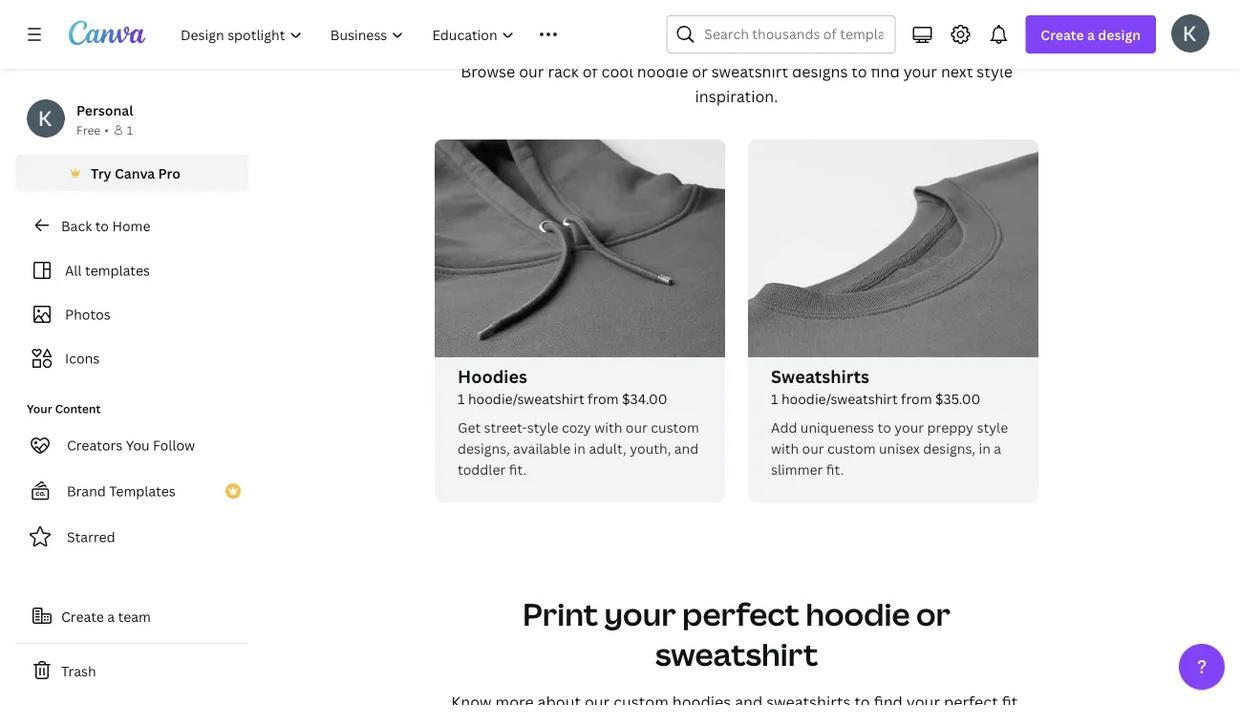 Task type: vqa. For each thing, say whether or not it's contained in the screenshot.
our inside the Add uniqueness to your preppy style with our custom unisex designs, in a slimmer fit.
yes



Task type: describe. For each thing, give the bounding box(es) containing it.
add uniqueness to your preppy style with our custom unisex designs, in a slimmer fit.
[[771, 418, 1009, 478]]

1 for hoodies
[[458, 389, 465, 408]]

create a team button
[[15, 597, 249, 636]]

from for hoodies
[[588, 389, 619, 408]]

all templates link
[[27, 252, 237, 289]]

our inside browse our rack of cool hoodie or sweatshirt designs to find your next style inspiration.
[[519, 61, 544, 82]]

templates
[[109, 482, 176, 500]]

style inside add uniqueness to your preppy style with our custom unisex designs, in a slimmer fit.
[[977, 418, 1009, 436]]

custom inside add uniqueness to your preppy style with our custom unisex designs, in a slimmer fit.
[[828, 439, 876, 457]]

$34.00
[[622, 389, 668, 408]]

street-
[[484, 418, 527, 436]]

sweatshirts image
[[748, 140, 1039, 357]]

create a team
[[61, 607, 151, 626]]

sweatshirt inside print your perfect hoodie or sweatshirt
[[656, 634, 818, 675]]

photos link
[[27, 296, 237, 333]]

follow
[[153, 436, 195, 454]]

hoodies
[[458, 365, 528, 388]]

a inside add uniqueness to your preppy style with our custom unisex designs, in a slimmer fit.
[[994, 439, 1002, 457]]

available
[[513, 439, 571, 457]]

all templates
[[65, 261, 150, 280]]

design
[[1099, 25, 1141, 43]]

and
[[675, 439, 699, 457]]

sweatshirt inside browse our rack of cool hoodie or sweatshirt designs to find your next style inspiration.
[[712, 61, 789, 82]]

photos
[[65, 305, 111, 324]]

your inside print your perfect hoodie or sweatshirt
[[604, 594, 676, 635]]

preppy
[[928, 418, 974, 436]]

team
[[118, 607, 151, 626]]

starred link
[[15, 518, 249, 556]]

you
[[126, 436, 150, 454]]

canva
[[115, 164, 155, 182]]

back to home link
[[15, 206, 249, 245]]

creators you follow link
[[15, 426, 249, 465]]

style inside get street-style cozy with our custom designs, available in adult, youth, and toddler fit.
[[527, 418, 559, 436]]

sweatshirts link
[[771, 365, 1016, 388]]

designs, inside add uniqueness to your preppy style with our custom unisex designs, in a slimmer fit.
[[924, 439, 976, 457]]

rack
[[548, 61, 579, 82]]

to inside add uniqueness to your preppy style with our custom unisex designs, in a slimmer fit.
[[878, 418, 892, 436]]

toddler
[[458, 460, 506, 478]]

to inside back to home "link"
[[95, 216, 109, 235]]

a for team
[[107, 607, 115, 626]]

designing
[[711, 3, 852, 44]]

inspiration.
[[695, 86, 778, 107]]

trash
[[61, 662, 96, 680]]

your inside add uniqueness to your preppy style with our custom unisex designs, in a slimmer fit.
[[895, 418, 924, 436]]

cool
[[602, 61, 634, 82]]

browse
[[461, 61, 515, 82]]

hoodies image
[[435, 140, 725, 357]]

1 for sweatshirts
[[771, 389, 778, 408]]

print
[[523, 594, 598, 635]]

try canva pro button
[[15, 155, 249, 191]]

create for create a team
[[61, 607, 104, 626]]

get
[[458, 418, 481, 436]]

try canva pro
[[91, 164, 181, 182]]

personal
[[76, 101, 133, 119]]

with inside get street-style cozy with our custom designs, available in adult, youth, and toddler fit.
[[595, 418, 623, 436]]

uniqueness
[[801, 418, 875, 436]]

or inside print your perfect hoodie or sweatshirt
[[917, 594, 951, 635]]

style inside browse our rack of cool hoodie or sweatshirt designs to find your next style inspiration.
[[977, 61, 1013, 82]]

or inside browse our rack of cool hoodie or sweatshirt designs to find your next style inspiration.
[[692, 61, 708, 82]]

start
[[622, 3, 704, 44]]

your content
[[27, 401, 101, 417]]

brand templates link
[[15, 472, 249, 510]]

hoodies link
[[458, 365, 703, 388]]

all
[[65, 261, 82, 280]]

with inside add uniqueness to your preppy style with our custom unisex designs, in a slimmer fit.
[[771, 439, 799, 457]]

create a design button
[[1026, 15, 1157, 54]]

Search search field
[[705, 16, 884, 53]]

kendall parks image
[[1172, 14, 1210, 52]]

0 horizontal spatial 1
[[127, 122, 133, 138]]

creators you follow
[[67, 436, 195, 454]]

adult,
[[589, 439, 627, 457]]

templates
[[85, 261, 150, 280]]



Task type: locate. For each thing, give the bounding box(es) containing it.
1 vertical spatial our
[[626, 418, 648, 436]]

hoodie/sweatshirt for sweatshirts
[[782, 389, 898, 408]]

to inside browse our rack of cool hoodie or sweatshirt designs to find your next style inspiration.
[[852, 61, 868, 82]]

0 horizontal spatial hoodie/sweatshirt
[[468, 389, 585, 408]]

sweatshirts 1 hoodie/sweatshirt from $35.00
[[771, 365, 981, 408]]

hoodie/sweatshirt inside hoodies 1 hoodie/sweatshirt from $34.00
[[468, 389, 585, 408]]

0 horizontal spatial with
[[595, 418, 623, 436]]

0 vertical spatial or
[[692, 61, 708, 82]]

2 from from the left
[[901, 389, 932, 408]]

0 horizontal spatial in
[[574, 439, 586, 457]]

your
[[904, 61, 938, 82], [895, 418, 924, 436], [604, 594, 676, 635]]

a inside dropdown button
[[1088, 25, 1095, 43]]

1 vertical spatial hoodie
[[806, 594, 910, 635]]

home
[[112, 216, 151, 235]]

1 right the •
[[127, 122, 133, 138]]

style up available
[[527, 418, 559, 436]]

back to home
[[61, 216, 151, 235]]

start designing
[[622, 3, 852, 44]]

•
[[104, 122, 109, 138]]

with
[[595, 418, 623, 436], [771, 439, 799, 457]]

custom down uniqueness
[[828, 439, 876, 457]]

hoodies 1 hoodie/sweatshirt from $34.00
[[458, 365, 668, 408]]

to up unisex
[[878, 418, 892, 436]]

youth,
[[630, 439, 671, 457]]

1 vertical spatial with
[[771, 439, 799, 457]]

1 vertical spatial sweatshirt
[[656, 634, 818, 675]]

from inside hoodies 1 hoodie/sweatshirt from $34.00
[[588, 389, 619, 408]]

1 inside sweatshirts 1 hoodie/sweatshirt from $35.00
[[771, 389, 778, 408]]

find
[[871, 61, 900, 82]]

1 up get
[[458, 389, 465, 408]]

designs,
[[458, 439, 510, 457], [924, 439, 976, 457]]

hoodie inside print your perfect hoodie or sweatshirt
[[806, 594, 910, 635]]

create inside dropdown button
[[1041, 25, 1085, 43]]

hoodie
[[637, 61, 688, 82], [806, 594, 910, 635]]

sweatshirt
[[712, 61, 789, 82], [656, 634, 818, 675]]

custom up and
[[651, 418, 699, 436]]

browse our rack of cool hoodie or sweatshirt designs to find your next style inspiration.
[[461, 61, 1013, 107]]

icons link
[[27, 340, 237, 377]]

from
[[588, 389, 619, 408], [901, 389, 932, 408]]

content
[[55, 401, 101, 417]]

try
[[91, 164, 111, 182]]

your right find
[[904, 61, 938, 82]]

1 horizontal spatial or
[[917, 594, 951, 635]]

next
[[941, 61, 973, 82]]

$35.00
[[936, 389, 981, 408]]

0 horizontal spatial designs,
[[458, 439, 510, 457]]

in
[[574, 439, 586, 457], [979, 439, 991, 457]]

0 vertical spatial custom
[[651, 418, 699, 436]]

your
[[27, 401, 52, 417]]

trash link
[[15, 652, 249, 690]]

1 horizontal spatial to
[[852, 61, 868, 82]]

in inside get street-style cozy with our custom designs, available in adult, youth, and toddler fit.
[[574, 439, 586, 457]]

designs, inside get street-style cozy with our custom designs, available in adult, youth, and toddler fit.
[[458, 439, 510, 457]]

create left design
[[1041, 25, 1085, 43]]

our left "rack"
[[519, 61, 544, 82]]

1 horizontal spatial create
[[1041, 25, 1085, 43]]

your up unisex
[[895, 418, 924, 436]]

1 vertical spatial a
[[994, 439, 1002, 457]]

fit. inside add uniqueness to your preppy style with our custom unisex designs, in a slimmer fit.
[[827, 460, 844, 478]]

our inside add uniqueness to your preppy style with our custom unisex designs, in a slimmer fit.
[[802, 439, 825, 457]]

a for design
[[1088, 25, 1095, 43]]

our
[[519, 61, 544, 82], [626, 418, 648, 436], [802, 439, 825, 457]]

create for create a design
[[1041, 25, 1085, 43]]

our up slimmer
[[802, 439, 825, 457]]

creators
[[67, 436, 123, 454]]

designs, down preppy
[[924, 439, 976, 457]]

hoodie inside browse our rack of cool hoodie or sweatshirt designs to find your next style inspiration.
[[637, 61, 688, 82]]

1 horizontal spatial custom
[[828, 439, 876, 457]]

fit. for sweatshirts
[[827, 460, 844, 478]]

custom
[[651, 418, 699, 436], [828, 439, 876, 457]]

0 vertical spatial sweatshirt
[[712, 61, 789, 82]]

2 vertical spatial our
[[802, 439, 825, 457]]

unisex
[[879, 439, 920, 457]]

from down sweatshirts link
[[901, 389, 932, 408]]

a inside button
[[107, 607, 115, 626]]

1 vertical spatial custom
[[828, 439, 876, 457]]

2 horizontal spatial a
[[1088, 25, 1095, 43]]

pro
[[158, 164, 181, 182]]

1 horizontal spatial hoodie
[[806, 594, 910, 635]]

free
[[76, 122, 101, 138]]

to
[[852, 61, 868, 82], [95, 216, 109, 235], [878, 418, 892, 436]]

0 vertical spatial create
[[1041, 25, 1085, 43]]

1 inside hoodies 1 hoodie/sweatshirt from $34.00
[[458, 389, 465, 408]]

to left find
[[852, 61, 868, 82]]

1 horizontal spatial our
[[626, 418, 648, 436]]

1 fit. from the left
[[509, 460, 527, 478]]

fit. inside get street-style cozy with our custom designs, available in adult, youth, and toddler fit.
[[509, 460, 527, 478]]

None search field
[[667, 15, 896, 54]]

2 horizontal spatial our
[[802, 439, 825, 457]]

2 horizontal spatial 1
[[771, 389, 778, 408]]

add
[[771, 418, 798, 436]]

hoodie/sweatshirt up street-
[[468, 389, 585, 408]]

get street-style cozy with our custom designs, available in adult, youth, and toddler fit.
[[458, 418, 699, 478]]

1 vertical spatial create
[[61, 607, 104, 626]]

designs, up toddler
[[458, 439, 510, 457]]

in down the $35.00
[[979, 439, 991, 457]]

cozy
[[562, 418, 591, 436]]

2 vertical spatial to
[[878, 418, 892, 436]]

back
[[61, 216, 92, 235]]

0 horizontal spatial fit.
[[509, 460, 527, 478]]

with down add
[[771, 439, 799, 457]]

create a design
[[1041, 25, 1141, 43]]

1
[[127, 122, 133, 138], [458, 389, 465, 408], [771, 389, 778, 408]]

0 horizontal spatial a
[[107, 607, 115, 626]]

0 vertical spatial a
[[1088, 25, 1095, 43]]

2 in from the left
[[979, 439, 991, 457]]

style right preppy
[[977, 418, 1009, 436]]

style
[[977, 61, 1013, 82], [527, 418, 559, 436], [977, 418, 1009, 436]]

2 vertical spatial a
[[107, 607, 115, 626]]

designs
[[792, 61, 848, 82]]

create
[[1041, 25, 1085, 43], [61, 607, 104, 626]]

slimmer
[[771, 460, 823, 478]]

custom inside get street-style cozy with our custom designs, available in adult, youth, and toddler fit.
[[651, 418, 699, 436]]

0 horizontal spatial custom
[[651, 418, 699, 436]]

1 designs, from the left
[[458, 439, 510, 457]]

1 hoodie/sweatshirt from the left
[[468, 389, 585, 408]]

hoodie/sweatshirt
[[468, 389, 585, 408], [782, 389, 898, 408]]

our inside get street-style cozy with our custom designs, available in adult, youth, and toddler fit.
[[626, 418, 648, 436]]

to right back
[[95, 216, 109, 235]]

create left team
[[61, 607, 104, 626]]

create inside button
[[61, 607, 104, 626]]

1 in from the left
[[574, 439, 586, 457]]

0 horizontal spatial our
[[519, 61, 544, 82]]

fit. right slimmer
[[827, 460, 844, 478]]

free •
[[76, 122, 109, 138]]

0 vertical spatial to
[[852, 61, 868, 82]]

1 from from the left
[[588, 389, 619, 408]]

in inside add uniqueness to your preppy style with our custom unisex designs, in a slimmer fit.
[[979, 439, 991, 457]]

in down cozy at bottom
[[574, 439, 586, 457]]

1 vertical spatial your
[[895, 418, 924, 436]]

print your perfect hoodie or sweatshirt
[[523, 594, 951, 675]]

1 horizontal spatial hoodie/sweatshirt
[[782, 389, 898, 408]]

1 horizontal spatial in
[[979, 439, 991, 457]]

brand templates
[[67, 482, 176, 500]]

from down hoodies link
[[588, 389, 619, 408]]

1 horizontal spatial with
[[771, 439, 799, 457]]

0 horizontal spatial hoodie
[[637, 61, 688, 82]]

our up youth,
[[626, 418, 648, 436]]

fit. for hoodies
[[509, 460, 527, 478]]

sweatshirts
[[771, 365, 870, 388]]

0 vertical spatial hoodie
[[637, 61, 688, 82]]

top level navigation element
[[168, 15, 621, 54], [168, 15, 621, 54]]

from for sweatshirts
[[901, 389, 932, 408]]

fit. down available
[[509, 460, 527, 478]]

brand
[[67, 482, 106, 500]]

1 horizontal spatial from
[[901, 389, 932, 408]]

of
[[583, 61, 598, 82]]

0 vertical spatial with
[[595, 418, 623, 436]]

with up adult,
[[595, 418, 623, 436]]

1 up add
[[771, 389, 778, 408]]

starred
[[67, 528, 115, 546]]

1 horizontal spatial 1
[[458, 389, 465, 408]]

from inside sweatshirts 1 hoodie/sweatshirt from $35.00
[[901, 389, 932, 408]]

1 vertical spatial or
[[917, 594, 951, 635]]

fit.
[[509, 460, 527, 478], [827, 460, 844, 478]]

your inside browse our rack of cool hoodie or sweatshirt designs to find your next style inspiration.
[[904, 61, 938, 82]]

0 horizontal spatial to
[[95, 216, 109, 235]]

2 vertical spatial your
[[604, 594, 676, 635]]

style right next
[[977, 61, 1013, 82]]

or
[[692, 61, 708, 82], [917, 594, 951, 635]]

hoodie/sweatshirt inside sweatshirts 1 hoodie/sweatshirt from $35.00
[[782, 389, 898, 408]]

hoodie/sweatshirt for hoodies
[[468, 389, 585, 408]]

1 horizontal spatial fit.
[[827, 460, 844, 478]]

hoodie/sweatshirt up uniqueness
[[782, 389, 898, 408]]

2 horizontal spatial to
[[878, 418, 892, 436]]

1 horizontal spatial designs,
[[924, 439, 976, 457]]

1 horizontal spatial a
[[994, 439, 1002, 457]]

2 fit. from the left
[[827, 460, 844, 478]]

a
[[1088, 25, 1095, 43], [994, 439, 1002, 457], [107, 607, 115, 626]]

icons
[[65, 349, 100, 368]]

perfect
[[683, 594, 800, 635]]

your right print
[[604, 594, 676, 635]]

2 designs, from the left
[[924, 439, 976, 457]]

0 vertical spatial your
[[904, 61, 938, 82]]

1 vertical spatial to
[[95, 216, 109, 235]]

0 vertical spatial our
[[519, 61, 544, 82]]

0 horizontal spatial from
[[588, 389, 619, 408]]

0 horizontal spatial create
[[61, 607, 104, 626]]

2 hoodie/sweatshirt from the left
[[782, 389, 898, 408]]

0 horizontal spatial or
[[692, 61, 708, 82]]



